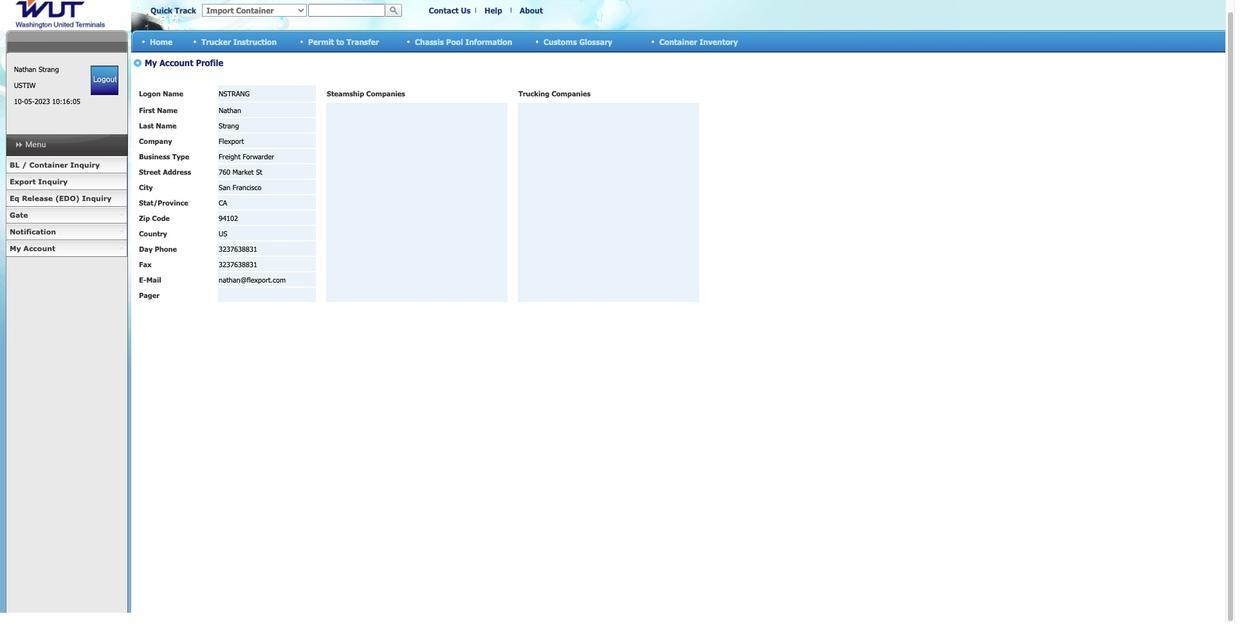 Task type: locate. For each thing, give the bounding box(es) containing it.
None text field
[[308, 4, 385, 17]]

to
[[336, 37, 344, 46]]

chassis
[[415, 37, 444, 46]]

track
[[175, 6, 196, 15]]

0 vertical spatial inquiry
[[70, 161, 100, 169]]

inquiry right (edo)
[[82, 194, 112, 203]]

customs glossary
[[544, 37, 612, 46]]

inquiry down bl / container inquiry
[[38, 178, 68, 186]]

information
[[465, 37, 512, 46]]

release
[[22, 194, 53, 203]]

inquiry inside the eq release (edo) inquiry link
[[82, 194, 112, 203]]

strang
[[39, 65, 59, 73]]

inquiry
[[70, 161, 100, 169], [38, 178, 68, 186], [82, 194, 112, 203]]

bl / container inquiry
[[10, 161, 100, 169]]

1 vertical spatial container
[[29, 161, 68, 169]]

2 vertical spatial inquiry
[[82, 194, 112, 203]]

help link
[[485, 6, 502, 15]]

inquiry inside bl / container inquiry link
[[70, 161, 100, 169]]

container left inventory
[[659, 37, 697, 46]]

about link
[[520, 6, 543, 15]]

export inquiry link
[[6, 174, 127, 190]]

eq release (edo) inquiry
[[10, 194, 112, 203]]

inquiry up export inquiry link
[[70, 161, 100, 169]]

nathan strang
[[14, 65, 59, 73]]

export inquiry
[[10, 178, 68, 186]]

trucker
[[201, 37, 231, 46]]

1 vertical spatial inquiry
[[38, 178, 68, 186]]

gate
[[10, 211, 28, 219]]

0 horizontal spatial container
[[29, 161, 68, 169]]

(edo)
[[55, 194, 80, 203]]

contact us
[[429, 6, 471, 15]]

help
[[485, 6, 502, 15]]

pool
[[446, 37, 463, 46]]

notification link
[[6, 224, 127, 241]]

2023
[[34, 97, 50, 105]]

inquiry for (edo)
[[82, 194, 112, 203]]

0 vertical spatial container
[[659, 37, 697, 46]]

10:16:05
[[52, 97, 80, 105]]

glossary
[[579, 37, 612, 46]]

home
[[150, 37, 172, 46]]

my account
[[10, 244, 55, 253]]

1 horizontal spatial container
[[659, 37, 697, 46]]

container
[[659, 37, 697, 46], [29, 161, 68, 169]]

container up export inquiry
[[29, 161, 68, 169]]

eq release (edo) inquiry link
[[6, 190, 127, 207]]

permit
[[308, 37, 334, 46]]

container inventory
[[659, 37, 738, 46]]

customs
[[544, 37, 577, 46]]

10-
[[14, 97, 24, 105]]



Task type: vqa. For each thing, say whether or not it's contained in the screenshot.
10-05-2023 13:38:00
no



Task type: describe. For each thing, give the bounding box(es) containing it.
my account link
[[6, 241, 127, 257]]

login image
[[91, 66, 118, 95]]

inventory
[[699, 37, 738, 46]]

permit to transfer
[[308, 37, 379, 46]]

nathan
[[14, 65, 36, 73]]

transfer
[[347, 37, 379, 46]]

instruction
[[233, 37, 277, 46]]

inquiry for container
[[70, 161, 100, 169]]

account
[[23, 244, 55, 253]]

trucker instruction
[[201, 37, 277, 46]]

bl
[[10, 161, 20, 169]]

10-05-2023 10:16:05
[[14, 97, 80, 105]]

ustiw
[[14, 81, 36, 89]]

my
[[10, 244, 21, 253]]

us
[[461, 6, 471, 15]]

bl / container inquiry link
[[6, 157, 127, 174]]

contact us link
[[429, 6, 471, 15]]

gate link
[[6, 207, 127, 224]]

eq
[[10, 194, 19, 203]]

quick
[[151, 6, 172, 15]]

chassis pool information
[[415, 37, 512, 46]]

/
[[22, 161, 27, 169]]

about
[[520, 6, 543, 15]]

inquiry inside export inquiry link
[[38, 178, 68, 186]]

notification
[[10, 228, 56, 236]]

quick track
[[151, 6, 196, 15]]

contact
[[429, 6, 459, 15]]

export
[[10, 178, 36, 186]]

05-
[[24, 97, 35, 105]]



